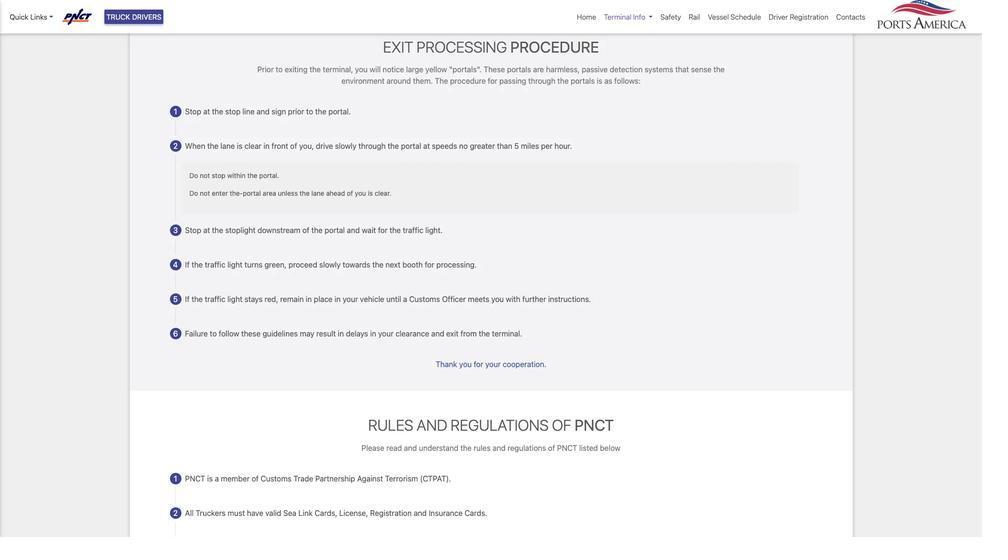 Task type: vqa. For each thing, say whether or not it's contained in the screenshot.
the right through
yes



Task type: describe. For each thing, give the bounding box(es) containing it.
that
[[676, 65, 689, 74]]

cooperation.
[[503, 360, 547, 369]]

further
[[523, 295, 546, 304]]

follow
[[219, 330, 239, 338]]

1 horizontal spatial registration
[[790, 12, 829, 21]]

do for do not enter the-portal area unless the lane ahead of you is clear.
[[189, 189, 198, 198]]

delays
[[346, 330, 368, 338]]

systems
[[645, 65, 674, 74]]

1 vertical spatial stop
[[212, 172, 226, 180]]

light for stays
[[228, 295, 243, 304]]

is inside 'prior to exiting the terminal, you will notice large yellow "portals". these portals are harmless, passive detection systems that sense the environment around them. the procedure for passing through the portals is as follows:'
[[597, 77, 603, 85]]

turns
[[245, 261, 263, 269]]

stoplight
[[225, 226, 256, 235]]

follows:
[[615, 77, 641, 85]]

light for turns
[[228, 261, 243, 269]]

1 vertical spatial slowly
[[319, 261, 341, 269]]

prior
[[257, 65, 274, 74]]

1 horizontal spatial portal.
[[329, 107, 351, 116]]

from
[[461, 330, 477, 338]]

terminal info
[[604, 12, 646, 21]]

greater
[[470, 142, 495, 151]]

cards,
[[315, 509, 337, 518]]

"portals".
[[449, 65, 482, 74]]

1 vertical spatial portal.
[[259, 172, 279, 180]]

vessel schedule
[[708, 12, 762, 21]]

license,
[[339, 509, 368, 518]]

trade
[[294, 475, 313, 483]]

unless
[[278, 189, 298, 198]]

listed
[[580, 444, 598, 453]]

in right delays at the bottom of page
[[370, 330, 376, 338]]

if the traffic light stays red, remain in place in your vehicle until a customs officer meets you with further instructions.
[[185, 295, 591, 304]]

1 vertical spatial customs
[[261, 475, 292, 483]]

failure to follow these guidelines may result in delays in your clearance and exit from the terminal.
[[185, 330, 523, 338]]

no
[[459, 142, 468, 151]]

passive
[[582, 65, 608, 74]]

home link
[[573, 8, 601, 26]]

contacts
[[837, 12, 866, 21]]

2 for when the lane is clear in front of you, drive slowly through the portal at speeds no greater than 5 miles per hour.
[[173, 142, 178, 151]]

terminal.
[[492, 330, 523, 338]]

large
[[406, 65, 424, 74]]

your for vehicle
[[343, 295, 358, 304]]

1 vertical spatial lane
[[312, 189, 324, 198]]

please
[[362, 444, 385, 453]]

terminal
[[604, 12, 632, 21]]

environment
[[342, 77, 385, 85]]

are
[[533, 65, 544, 74]]

is left member
[[207, 475, 213, 483]]

them.
[[413, 77, 433, 85]]

proceed
[[289, 261, 317, 269]]

do for do not stop within the portal.
[[189, 172, 198, 180]]

rail link
[[685, 8, 704, 26]]

sea
[[284, 509, 297, 518]]

processing
[[417, 38, 507, 56]]

member
[[221, 475, 250, 483]]

do not enter the-portal area unless the lane ahead of you is clear.
[[189, 189, 392, 198]]

for right booth
[[425, 261, 435, 269]]

if the traffic light turns green, proceed slowly towards the next booth for processing.
[[185, 261, 477, 269]]

detection
[[610, 65, 643, 74]]

failure
[[185, 330, 208, 338]]

exiting
[[285, 65, 308, 74]]

vessel schedule link
[[704, 8, 765, 26]]

have
[[247, 509, 263, 518]]

drivers
[[132, 12, 162, 21]]

per
[[541, 142, 553, 151]]

understand
[[419, 444, 459, 453]]

in right 'result'
[[338, 330, 344, 338]]

vessel
[[708, 12, 729, 21]]

(ctpat).
[[420, 475, 451, 483]]

2 vertical spatial your
[[486, 360, 501, 369]]

your for clearance
[[378, 330, 394, 338]]

result
[[317, 330, 336, 338]]

at for stop at the stop line and sign prior to the portal.
[[203, 107, 210, 116]]

stays
[[245, 295, 263, 304]]

valid
[[265, 509, 282, 518]]

and left the insurance
[[414, 509, 427, 518]]

info
[[634, 12, 646, 21]]

do not stop within the portal.
[[189, 172, 279, 180]]

you,
[[299, 142, 314, 151]]

not for enter
[[200, 189, 210, 198]]

prior to exiting the terminal, you will notice large yellow "portals". these portals are harmless, passive detection systems that sense the environment around them. the procedure for passing through the portals is as follows:
[[257, 65, 725, 85]]

remain
[[280, 295, 304, 304]]

1 horizontal spatial a
[[403, 295, 407, 304]]

1 for rules and regulations of
[[174, 475, 177, 483]]

next
[[386, 261, 401, 269]]

below
[[600, 444, 621, 453]]

clear
[[245, 142, 262, 151]]

instructions.
[[548, 295, 591, 304]]

0 vertical spatial customs
[[409, 295, 440, 304]]

and left exit
[[432, 330, 445, 338]]

1 vertical spatial to
[[306, 107, 313, 116]]

and right rules
[[493, 444, 506, 453]]

pnct is a member of customs trade partnership against terrorism (ctpat).
[[185, 475, 451, 483]]

front
[[272, 142, 288, 151]]

rules and regulations of pnct
[[368, 417, 614, 435]]

line
[[243, 107, 255, 116]]

processing.
[[437, 261, 477, 269]]

1 vertical spatial at
[[423, 142, 430, 151]]

to for 6
[[210, 330, 217, 338]]

0 vertical spatial traffic
[[403, 226, 424, 235]]



Task type: locate. For each thing, give the bounding box(es) containing it.
exit
[[447, 330, 459, 338]]

2 vertical spatial pnct
[[185, 475, 205, 483]]

2 not from the top
[[200, 189, 210, 198]]

4
[[173, 261, 178, 269]]

you inside 'prior to exiting the terminal, you will notice large yellow "portals". these portals are harmless, passive detection systems that sense the environment around them. the procedure for passing through the portals is as follows:'
[[355, 65, 368, 74]]

portals up passing
[[507, 65, 531, 74]]

light left turns on the left
[[228, 261, 243, 269]]

2 vertical spatial traffic
[[205, 295, 226, 304]]

truck drivers
[[106, 12, 162, 21]]

1 vertical spatial 5
[[173, 295, 178, 304]]

1 vertical spatial regulations
[[508, 444, 546, 453]]

portal left wait
[[325, 226, 345, 235]]

2 horizontal spatial to
[[306, 107, 313, 116]]

0 horizontal spatial 5
[[173, 295, 178, 304]]

1 horizontal spatial portals
[[571, 77, 595, 85]]

is left clear.
[[368, 189, 373, 198]]

2 left all
[[173, 509, 178, 518]]

lane left clear
[[221, 142, 235, 151]]

0 vertical spatial your
[[343, 295, 358, 304]]

0 vertical spatial at
[[203, 107, 210, 116]]

hour.
[[555, 142, 572, 151]]

contacts link
[[833, 8, 870, 26]]

registration down terrorism
[[370, 509, 412, 518]]

1 do from the top
[[189, 172, 198, 180]]

0 horizontal spatial portal.
[[259, 172, 279, 180]]

stop
[[225, 107, 241, 116], [212, 172, 226, 180]]

if right the 4 at the left
[[185, 261, 190, 269]]

not down when
[[200, 172, 210, 180]]

than
[[497, 142, 513, 151]]

will
[[370, 65, 381, 74]]

stop for stop at the stoplight downstream of the portal and wait for the traffic light.
[[185, 226, 201, 235]]

0 vertical spatial through
[[529, 77, 556, 85]]

0 vertical spatial 1
[[174, 107, 177, 116]]

1 2 from the top
[[173, 142, 178, 151]]

your left vehicle
[[343, 295, 358, 304]]

portals
[[507, 65, 531, 74], [571, 77, 595, 85]]

0 vertical spatial 2
[[173, 142, 178, 151]]

thank
[[436, 360, 457, 369]]

a left member
[[215, 475, 219, 483]]

regulations up please read and understand the rules and regulations of pnct listed below on the bottom of page
[[451, 417, 549, 435]]

the
[[435, 77, 448, 85]]

miles
[[521, 142, 539, 151]]

0 horizontal spatial your
[[343, 295, 358, 304]]

do
[[189, 172, 198, 180], [189, 189, 198, 198]]

at for stop at the stoplight downstream of the portal and wait for the traffic light.
[[203, 226, 210, 235]]

you left with
[[492, 295, 504, 304]]

yellow
[[426, 65, 447, 74]]

if up failure
[[185, 295, 190, 304]]

partnership
[[315, 475, 355, 483]]

1 vertical spatial through
[[359, 142, 386, 151]]

0 horizontal spatial registration
[[370, 509, 412, 518]]

booth
[[403, 261, 423, 269]]

1 for exit processing
[[174, 107, 177, 116]]

portal.
[[329, 107, 351, 116], [259, 172, 279, 180]]

terminal,
[[323, 65, 353, 74]]

if for if the traffic light stays red, remain in place in your vehicle until a customs officer meets you with further instructions.
[[185, 295, 190, 304]]

exit processing procedure
[[383, 38, 599, 56]]

2 do from the top
[[189, 189, 198, 198]]

1 vertical spatial pnct
[[557, 444, 578, 453]]

0 horizontal spatial portals
[[507, 65, 531, 74]]

5 down the 4 at the left
[[173, 295, 178, 304]]

at
[[203, 107, 210, 116], [423, 142, 430, 151], [203, 226, 210, 235]]

you
[[355, 65, 368, 74], [355, 189, 366, 198], [492, 295, 504, 304], [459, 360, 472, 369]]

0 vertical spatial light
[[228, 261, 243, 269]]

0 vertical spatial portal.
[[329, 107, 351, 116]]

truckers
[[196, 509, 226, 518]]

when the lane is clear in front of you, drive slowly through the portal at speeds no greater than 5 miles per hour.
[[185, 142, 572, 151]]

3
[[173, 226, 178, 235]]

sign
[[272, 107, 286, 116]]

guidelines
[[263, 330, 298, 338]]

cards.
[[465, 509, 488, 518]]

0 horizontal spatial to
[[210, 330, 217, 338]]

pnct up all
[[185, 475, 205, 483]]

1 horizontal spatial customs
[[409, 295, 440, 304]]

customs
[[409, 295, 440, 304], [261, 475, 292, 483]]

as
[[605, 77, 613, 85]]

for right wait
[[378, 226, 388, 235]]

lane left "ahead" on the left of page
[[312, 189, 324, 198]]

with
[[506, 295, 521, 304]]

1 horizontal spatial to
[[276, 65, 283, 74]]

1 vertical spatial 1
[[174, 475, 177, 483]]

1 vertical spatial your
[[378, 330, 394, 338]]

0 vertical spatial pnct
[[575, 417, 614, 435]]

0 horizontal spatial customs
[[261, 475, 292, 483]]

link
[[299, 509, 313, 518]]

1 1 from the top
[[174, 107, 177, 116]]

0 vertical spatial lane
[[221, 142, 235, 151]]

to for exit processing
[[276, 65, 283, 74]]

5 right than
[[515, 142, 519, 151]]

officer
[[442, 295, 466, 304]]

1 horizontal spatial through
[[529, 77, 556, 85]]

portal
[[401, 142, 421, 151], [243, 189, 261, 198], [325, 226, 345, 235]]

1 vertical spatial 2
[[173, 509, 178, 518]]

0 vertical spatial 5
[[515, 142, 519, 151]]

1 vertical spatial registration
[[370, 509, 412, 518]]

slowly right drive
[[335, 142, 357, 151]]

your left clearance
[[378, 330, 394, 338]]

please read and understand the rules and regulations of pnct listed below
[[362, 444, 621, 453]]

2
[[173, 142, 178, 151], [173, 509, 178, 518]]

portal. up area
[[259, 172, 279, 180]]

stop up 'enter'
[[212, 172, 226, 180]]

5
[[515, 142, 519, 151], [173, 295, 178, 304]]

0 vertical spatial registration
[[790, 12, 829, 21]]

truck
[[106, 12, 130, 21]]

and left wait
[[347, 226, 360, 235]]

1 vertical spatial traffic
[[205, 261, 226, 269]]

not left 'enter'
[[200, 189, 210, 198]]

you left clear.
[[355, 189, 366, 198]]

2 2 from the top
[[173, 509, 178, 518]]

stop up when
[[185, 107, 201, 116]]

stop right 3
[[185, 226, 201, 235]]

and right read
[[404, 444, 417, 453]]

1 horizontal spatial lane
[[312, 189, 324, 198]]

0 vertical spatial slowly
[[335, 142, 357, 151]]

rail
[[689, 12, 701, 21]]

0 vertical spatial stop
[[185, 107, 201, 116]]

registration right driver
[[790, 12, 829, 21]]

to inside 'prior to exiting the terminal, you will notice large yellow "portals". these portals are harmless, passive detection systems that sense the environment around them. the procedure for passing through the portals is as follows:'
[[276, 65, 283, 74]]

1 horizontal spatial your
[[378, 330, 394, 338]]

slowly left towards
[[319, 261, 341, 269]]

1 vertical spatial portal
[[243, 189, 261, 198]]

quick links link
[[10, 11, 53, 22]]

in left place
[[306, 295, 312, 304]]

do left 'enter'
[[189, 189, 198, 198]]

1 horizontal spatial portal
[[325, 226, 345, 235]]

if for if the traffic light turns green, proceed slowly towards the next booth for processing.
[[185, 261, 190, 269]]

enter
[[212, 189, 228, 198]]

downstream
[[258, 226, 301, 235]]

at right 3
[[203, 226, 210, 235]]

1 light from the top
[[228, 261, 243, 269]]

2 vertical spatial to
[[210, 330, 217, 338]]

2 left when
[[173, 142, 178, 151]]

registration
[[790, 12, 829, 21], [370, 509, 412, 518]]

a
[[403, 295, 407, 304], [215, 475, 219, 483]]

vehicle
[[360, 295, 385, 304]]

passing
[[500, 77, 527, 85]]

0 vertical spatial stop
[[225, 107, 241, 116]]

speeds
[[432, 142, 457, 151]]

is
[[597, 77, 603, 85], [237, 142, 243, 151], [368, 189, 373, 198], [207, 475, 213, 483]]

1 horizontal spatial 5
[[515, 142, 519, 151]]

2 horizontal spatial your
[[486, 360, 501, 369]]

for down these
[[488, 77, 498, 85]]

through down are
[[529, 77, 556, 85]]

0 vertical spatial portal
[[401, 142, 421, 151]]

0 horizontal spatial lane
[[221, 142, 235, 151]]

not for stop
[[200, 172, 210, 180]]

you up environment
[[355, 65, 368, 74]]

0 horizontal spatial a
[[215, 475, 219, 483]]

portal. up drive
[[329, 107, 351, 116]]

around
[[387, 77, 411, 85]]

your left cooperation.
[[486, 360, 501, 369]]

insurance
[[429, 509, 463, 518]]

2 for all truckers must have valid sea link cards, license, registration and insurance cards.
[[173, 509, 178, 518]]

traffic left light.
[[403, 226, 424, 235]]

6
[[173, 330, 178, 338]]

0 vertical spatial if
[[185, 261, 190, 269]]

1 vertical spatial portals
[[571, 77, 595, 85]]

at left speeds at top left
[[423, 142, 430, 151]]

0 vertical spatial a
[[403, 295, 407, 304]]

portals down passive
[[571, 77, 595, 85]]

portal left speeds at top left
[[401, 142, 421, 151]]

1 vertical spatial not
[[200, 189, 210, 198]]

for
[[488, 77, 498, 85], [378, 226, 388, 235], [425, 261, 435, 269], [474, 360, 484, 369]]

in left front
[[264, 142, 270, 151]]

portal left area
[[243, 189, 261, 198]]

in right place
[[335, 295, 341, 304]]

0 vertical spatial regulations
[[451, 417, 549, 435]]

is left as
[[597, 77, 603, 85]]

within
[[227, 172, 246, 180]]

2 if from the top
[[185, 295, 190, 304]]

ahead
[[326, 189, 345, 198]]

stop for stop at the stop line and sign prior to the portal.
[[185, 107, 201, 116]]

exit
[[383, 38, 414, 56]]

2 vertical spatial portal
[[325, 226, 345, 235]]

1 vertical spatial if
[[185, 295, 190, 304]]

driver registration
[[769, 12, 829, 21]]

2 1 from the top
[[174, 475, 177, 483]]

traffic up follow
[[205, 295, 226, 304]]

0 vertical spatial portals
[[507, 65, 531, 74]]

1 not from the top
[[200, 172, 210, 180]]

rules
[[474, 444, 491, 453]]

quick links
[[10, 12, 47, 21]]

pnct left listed
[[557, 444, 578, 453]]

stop at the stop line and sign prior to the portal.
[[185, 107, 351, 116]]

do down when
[[189, 172, 198, 180]]

through
[[529, 77, 556, 85], [359, 142, 386, 151]]

2 horizontal spatial portal
[[401, 142, 421, 151]]

for right thank
[[474, 360, 484, 369]]

and up understand
[[417, 417, 448, 435]]

notice
[[383, 65, 404, 74]]

harmless,
[[546, 65, 580, 74]]

against
[[357, 475, 383, 483]]

customs left officer
[[409, 295, 440, 304]]

0 vertical spatial to
[[276, 65, 283, 74]]

regulations down rules and regulations of pnct
[[508, 444, 546, 453]]

1 if from the top
[[185, 261, 190, 269]]

0 vertical spatial not
[[200, 172, 210, 180]]

2 stop from the top
[[185, 226, 201, 235]]

through inside 'prior to exiting the terminal, you will notice large yellow "portals". these portals are harmless, passive detection systems that sense the environment around them. the procedure for passing through the portals is as follows:'
[[529, 77, 556, 85]]

0 horizontal spatial portal
[[243, 189, 261, 198]]

for inside 'prior to exiting the terminal, you will notice large yellow "portals". these portals are harmless, passive detection systems that sense the environment around them. the procedure for passing through the portals is as follows:'
[[488, 77, 498, 85]]

traffic left turns on the left
[[205, 261, 226, 269]]

traffic for if the traffic light turns green, proceed slowly towards the next booth for processing.
[[205, 261, 226, 269]]

traffic
[[403, 226, 424, 235], [205, 261, 226, 269], [205, 295, 226, 304]]

0 horizontal spatial through
[[359, 142, 386, 151]]

when
[[185, 142, 205, 151]]

safety link
[[657, 8, 685, 26]]

traffic for if the traffic light stays red, remain in place in your vehicle until a customs officer meets you with further instructions.
[[205, 295, 226, 304]]

and right line
[[257, 107, 270, 116]]

all truckers must have valid sea link cards, license, registration and insurance cards.
[[185, 509, 488, 518]]

of
[[290, 142, 297, 151], [347, 189, 353, 198], [303, 226, 310, 235], [552, 417, 572, 435], [548, 444, 555, 453], [252, 475, 259, 483]]

through right drive
[[359, 142, 386, 151]]

pnct up listed
[[575, 417, 614, 435]]

2 light from the top
[[228, 295, 243, 304]]

terrorism
[[385, 475, 418, 483]]

the-
[[230, 189, 243, 198]]

home
[[577, 12, 597, 21]]

clearance
[[396, 330, 430, 338]]

stop left line
[[225, 107, 241, 116]]

2 vertical spatial at
[[203, 226, 210, 235]]

is left clear
[[237, 142, 243, 151]]

a right until
[[403, 295, 407, 304]]

1 vertical spatial do
[[189, 189, 198, 198]]

at up when
[[203, 107, 210, 116]]

1 vertical spatial light
[[228, 295, 243, 304]]

1 vertical spatial a
[[215, 475, 219, 483]]

thank you for your cooperation.
[[436, 360, 547, 369]]

0 vertical spatial do
[[189, 172, 198, 180]]

you right thank
[[459, 360, 472, 369]]

all
[[185, 509, 194, 518]]

1 vertical spatial stop
[[185, 226, 201, 235]]

must
[[228, 509, 245, 518]]

1 stop from the top
[[185, 107, 201, 116]]

light left stays
[[228, 295, 243, 304]]

these
[[241, 330, 261, 338]]

customs left "trade"
[[261, 475, 292, 483]]

schedule
[[731, 12, 762, 21]]

area
[[263, 189, 276, 198]]



